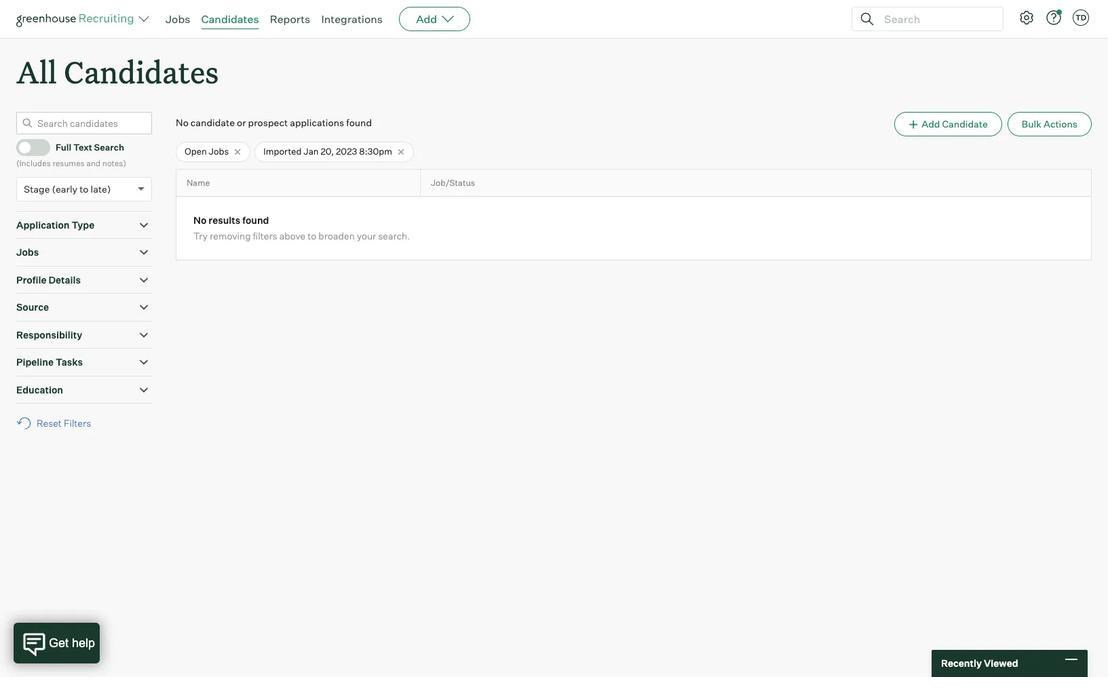 Task type: describe. For each thing, give the bounding box(es) containing it.
type
[[72, 219, 95, 231]]

no candidate or prospect applications found
[[176, 117, 372, 128]]

responsibility
[[16, 329, 82, 341]]

2023
[[336, 146, 357, 157]]

bulk actions
[[1022, 118, 1078, 130]]

source
[[16, 302, 49, 313]]

full
[[56, 142, 71, 153]]

application type
[[16, 219, 95, 231]]

open
[[185, 146, 207, 157]]

jobs link
[[166, 12, 190, 26]]

above
[[280, 230, 306, 242]]

recently viewed
[[942, 658, 1019, 670]]

configure image
[[1019, 10, 1035, 26]]

search
[[94, 142, 124, 153]]

prospect
[[248, 117, 288, 128]]

no for no results found try removing filters above to broaden your search.
[[194, 215, 207, 226]]

details
[[48, 274, 81, 286]]

reports
[[270, 12, 311, 26]]

or
[[237, 117, 246, 128]]

add button
[[399, 7, 471, 31]]

recently
[[942, 658, 983, 670]]

removing
[[210, 230, 251, 242]]

imported jan 20, 2023 8:30pm
[[264, 146, 393, 157]]

td button
[[1071, 7, 1093, 29]]

td
[[1076, 13, 1087, 22]]

education
[[16, 384, 63, 396]]

application
[[16, 219, 70, 231]]

0 horizontal spatial to
[[80, 183, 89, 195]]

found inside no results found try removing filters above to broaden your search.
[[243, 215, 269, 226]]

profile
[[16, 274, 46, 286]]

broaden
[[319, 230, 355, 242]]

integrations
[[321, 12, 383, 26]]

try
[[194, 230, 208, 242]]

2 vertical spatial jobs
[[16, 247, 39, 258]]

late)
[[91, 183, 111, 195]]

job/status
[[431, 178, 475, 188]]

tasks
[[56, 357, 83, 368]]

all candidates
[[16, 52, 219, 92]]

no results found try removing filters above to broaden your search.
[[194, 215, 410, 242]]

add candidate link
[[895, 112, 1003, 137]]



Task type: vqa. For each thing, say whether or not it's contained in the screenshot.
Lister
no



Task type: locate. For each thing, give the bounding box(es) containing it.
found up filters
[[243, 215, 269, 226]]

to
[[80, 183, 89, 195], [308, 230, 317, 242]]

notes)
[[102, 158, 126, 169]]

stage (early to late)
[[24, 183, 111, 195]]

candidates
[[201, 12, 259, 26], [64, 52, 219, 92]]

1 horizontal spatial to
[[308, 230, 317, 242]]

1 horizontal spatial add
[[922, 118, 941, 130]]

found up 2023
[[346, 117, 372, 128]]

add for add
[[416, 12, 437, 26]]

1 horizontal spatial found
[[346, 117, 372, 128]]

reports link
[[270, 12, 311, 26]]

pipeline tasks
[[16, 357, 83, 368]]

candidate
[[191, 117, 235, 128]]

jan
[[304, 146, 319, 157]]

actions
[[1044, 118, 1078, 130]]

candidates down the jobs link
[[64, 52, 219, 92]]

jobs left candidates link
[[166, 12, 190, 26]]

add candidate
[[922, 118, 988, 130]]

1 vertical spatial found
[[243, 215, 269, 226]]

jobs right open
[[209, 146, 229, 157]]

name
[[187, 178, 210, 188]]

1 vertical spatial add
[[922, 118, 941, 130]]

no for no candidate or prospect applications found
[[176, 117, 189, 128]]

text
[[73, 142, 92, 153]]

greenhouse recruiting image
[[16, 11, 139, 27]]

stage
[[24, 183, 50, 195]]

candidates right the jobs link
[[201, 12, 259, 26]]

pipeline
[[16, 357, 54, 368]]

0 horizontal spatial add
[[416, 12, 437, 26]]

full text search (includes resumes and notes)
[[16, 142, 126, 169]]

checkmark image
[[22, 142, 33, 152]]

profile details
[[16, 274, 81, 286]]

0 horizontal spatial jobs
[[16, 247, 39, 258]]

(early
[[52, 183, 78, 195]]

bulk actions link
[[1008, 112, 1093, 137]]

applications
[[290, 117, 344, 128]]

integrations link
[[321, 12, 383, 26]]

viewed
[[985, 658, 1019, 670]]

0 vertical spatial add
[[416, 12, 437, 26]]

add inside popup button
[[416, 12, 437, 26]]

0 vertical spatial candidates
[[201, 12, 259, 26]]

no left candidate
[[176, 117, 189, 128]]

and
[[86, 158, 101, 169]]

jobs up profile
[[16, 247, 39, 258]]

1 vertical spatial jobs
[[209, 146, 229, 157]]

add for add candidate
[[922, 118, 941, 130]]

to right above
[[308, 230, 317, 242]]

0 vertical spatial found
[[346, 117, 372, 128]]

1 vertical spatial no
[[194, 215, 207, 226]]

1 vertical spatial to
[[308, 230, 317, 242]]

Search text field
[[881, 9, 991, 29]]

1 vertical spatial candidates
[[64, 52, 219, 92]]

no up try
[[194, 215, 207, 226]]

filters
[[253, 230, 277, 242]]

no
[[176, 117, 189, 128], [194, 215, 207, 226]]

reset filters
[[37, 418, 91, 429]]

stage (early to late) option
[[24, 183, 111, 195]]

reset filters button
[[16, 411, 98, 436]]

(includes
[[16, 158, 51, 169]]

to left late)
[[80, 183, 89, 195]]

imported
[[264, 146, 302, 157]]

filters
[[64, 418, 91, 429]]

0 horizontal spatial no
[[176, 117, 189, 128]]

Search candidates field
[[16, 112, 152, 135]]

add
[[416, 12, 437, 26], [922, 118, 941, 130]]

2 horizontal spatial jobs
[[209, 146, 229, 157]]

resumes
[[53, 158, 85, 169]]

all
[[16, 52, 57, 92]]

open jobs
[[185, 146, 229, 157]]

candidate
[[943, 118, 988, 130]]

found
[[346, 117, 372, 128], [243, 215, 269, 226]]

search.
[[378, 230, 410, 242]]

bulk
[[1022, 118, 1042, 130]]

0 vertical spatial to
[[80, 183, 89, 195]]

0 vertical spatial no
[[176, 117, 189, 128]]

20,
[[321, 146, 334, 157]]

reset
[[37, 418, 62, 429]]

results
[[209, 215, 241, 226]]

1 horizontal spatial jobs
[[166, 12, 190, 26]]

your
[[357, 230, 376, 242]]

td button
[[1074, 10, 1090, 26]]

1 horizontal spatial no
[[194, 215, 207, 226]]

8:30pm
[[359, 146, 393, 157]]

candidates link
[[201, 12, 259, 26]]

0 vertical spatial jobs
[[166, 12, 190, 26]]

to inside no results found try removing filters above to broaden your search.
[[308, 230, 317, 242]]

jobs
[[166, 12, 190, 26], [209, 146, 229, 157], [16, 247, 39, 258]]

no inside no results found try removing filters above to broaden your search.
[[194, 215, 207, 226]]

0 horizontal spatial found
[[243, 215, 269, 226]]



